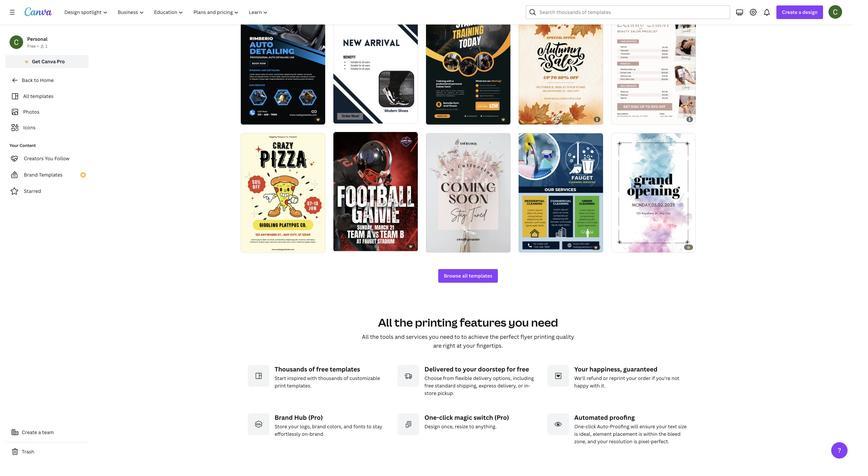 Task type: describe. For each thing, give the bounding box(es) containing it.
reprint
[[610, 376, 625, 382]]

$ for pastel brown beauty salon price list image
[[689, 117, 691, 122]]

brand for hub
[[275, 414, 293, 422]]

colors,
[[327, 424, 343, 430]]

2 horizontal spatial free
[[517, 366, 529, 374]]

brand
[[312, 424, 326, 430]]

if
[[652, 376, 655, 382]]

your for content
[[10, 143, 19, 149]]

refund
[[587, 376, 602, 382]]

thousands
[[318, 376, 343, 382]]

brand templates
[[24, 172, 63, 178]]

a for design
[[799, 9, 802, 15]]

from
[[443, 376, 454, 382]]

and inside the all the printing features you need all the tools and services you need to to achieve the perfect flyer printing quality are right at your fingertips.
[[395, 334, 405, 341]]

the left tools
[[370, 334, 379, 341]]

1 horizontal spatial free
[[425, 383, 434, 390]]

templates inside browse all templates link
[[469, 273, 493, 279]]

your content
[[10, 143, 36, 149]]

with inside your happiness, guaranteed we'll refund or reprint your order if you're not happy with it.
[[590, 383, 600, 390]]

in-
[[524, 383, 530, 390]]

(pro) inside brand hub (pro) store your logo, brand colors, and fonts to stay effortlessly on-brand.
[[308, 414, 323, 422]]

create a team
[[22, 430, 54, 436]]

your inside the all the printing features you need all the tools and services you need to to achieve the perfect flyer printing quality are right at your fingertips.
[[463, 343, 475, 350]]

templates
[[39, 172, 63, 178]]

perfect
[[500, 334, 519, 341]]

fonts
[[354, 424, 366, 430]]

at
[[457, 343, 462, 350]]

blue and yellow simple cleaning services business flyer image
[[519, 133, 603, 253]]

pixel-
[[639, 439, 651, 445]]

personal
[[27, 36, 48, 42]]

all templates
[[23, 93, 53, 99]]

right
[[443, 343, 455, 350]]

to inside delivered to your doorstep for free choose from flexible delivery options, including free standard shipping, express delivery, or in- store pickup.
[[455, 366, 462, 374]]

photos
[[23, 109, 39, 115]]

not
[[672, 376, 680, 382]]

magic
[[455, 414, 472, 422]]

canva
[[41, 58, 56, 65]]

ensure
[[640, 424, 655, 430]]

design
[[803, 9, 818, 15]]

to inside one-click magic switch (pro) design once, resize to anything.
[[470, 424, 474, 430]]

your happiness, guaranteed image
[[547, 366, 569, 387]]

doorstep
[[478, 366, 506, 374]]

free
[[27, 43, 36, 49]]

your happiness, guaranteed we'll refund or reprint your order if you're not happy with it.
[[575, 366, 680, 390]]

customizable
[[350, 376, 380, 382]]

once,
[[441, 424, 454, 430]]

$ for brown and black autumn sale flyer portrait image
[[596, 117, 598, 122]]

back to home link
[[5, 74, 89, 87]]

1 horizontal spatial is
[[634, 439, 638, 445]]

create for create a team
[[22, 430, 37, 436]]

will
[[631, 424, 639, 430]]

one- inside automated proofing one-click auto-proofing will ensure your text size is ideal, element placement is within the bleed zone, and your resolution is pixel-perfect.
[[575, 424, 586, 430]]

order
[[638, 376, 651, 382]]

achieve
[[468, 334, 489, 341]]

icons
[[23, 124, 36, 131]]

switch
[[474, 414, 493, 422]]

click inside one-click magic switch (pro) design once, resize to anything.
[[439, 414, 453, 422]]

photos link
[[10, 106, 84, 119]]

1 vertical spatial you
[[429, 334, 439, 341]]

delivered
[[425, 366, 454, 374]]

happy
[[575, 383, 589, 390]]

pastel brown beauty salon price list image
[[611, 5, 696, 125]]

templates inside thousands of free templates start inspired with thousands of customizable print templates.
[[330, 366, 360, 374]]

stay
[[373, 424, 383, 430]]

logo,
[[300, 424, 311, 430]]

start
[[275, 376, 286, 382]]

one- inside one-click magic switch (pro) design once, resize to anything.
[[425, 414, 439, 422]]

and inside automated proofing one-click auto-proofing will ensure your text size is ideal, element placement is within the bleed zone, and your resolution is pixel-perfect.
[[588, 439, 596, 445]]

the inside automated proofing one-click auto-proofing will ensure your text size is ideal, element placement is within the bleed zone, and your resolution is pixel-perfect.
[[659, 431, 667, 438]]

for
[[507, 366, 516, 374]]

delivered to your doorstep for free choose from flexible delivery options, including free standard shipping, express delivery, or in- store pickup.
[[425, 366, 534, 397]]

delivered to your doorstep for free image
[[397, 366, 419, 387]]

all templates link
[[10, 90, 84, 103]]

get
[[32, 58, 40, 65]]

express
[[479, 383, 497, 390]]

all for the
[[378, 316, 392, 330]]

white black blue pink modern grand opening flyer image
[[611, 133, 696, 253]]

one-click magic switch (pro) design once, resize to anything.
[[425, 414, 509, 430]]

red modern football sport flyer image
[[333, 132, 418, 252]]

inspired
[[287, 376, 306, 382]]

create a design
[[782, 9, 818, 15]]

tools
[[380, 334, 394, 341]]

shipping,
[[457, 383, 478, 390]]

trash
[[22, 449, 34, 456]]

with inside thousands of free templates start inspired with thousands of customizable print templates.
[[307, 376, 317, 382]]

including
[[513, 376, 534, 382]]

effortlessly
[[275, 431, 301, 438]]

2 vertical spatial all
[[362, 334, 369, 341]]

services
[[406, 334, 428, 341]]

your inside delivered to your doorstep for free choose from flexible delivery options, including free standard shipping, express delivery, or in- store pickup.
[[463, 366, 477, 374]]

all for templates
[[23, 93, 29, 99]]

0 vertical spatial of
[[309, 366, 315, 374]]

bleed
[[668, 431, 681, 438]]

text
[[668, 424, 677, 430]]

placement
[[613, 431, 638, 438]]

templates.
[[287, 383, 312, 390]]

brown and black autumn sale flyer portrait image
[[519, 5, 603, 125]]

within
[[644, 431, 658, 438]]

on-
[[302, 431, 310, 438]]

automated proofing image
[[547, 414, 569, 436]]

perfect.
[[651, 439, 670, 445]]



Task type: vqa. For each thing, say whether or not it's contained in the screenshot.
Black And Gold Elegant Business Name Facebook Cover Facebook Cover by Kamala
no



Task type: locate. For each thing, give the bounding box(es) containing it.
or left in-
[[518, 383, 523, 390]]

auto-
[[597, 424, 610, 430]]

1 horizontal spatial you
[[509, 316, 529, 330]]

you up the flyer
[[509, 316, 529, 330]]

create inside dropdown button
[[782, 9, 798, 15]]

all down back
[[23, 93, 29, 99]]

1 vertical spatial a
[[38, 430, 41, 436]]

0 horizontal spatial printing
[[415, 316, 458, 330]]

1 vertical spatial click
[[586, 424, 596, 430]]

delivery
[[473, 376, 492, 382]]

0 horizontal spatial and
[[344, 424, 352, 430]]

1 vertical spatial of
[[344, 376, 349, 382]]

0 vertical spatial one-
[[425, 414, 439, 422]]

your down guaranteed
[[627, 376, 637, 382]]

0 horizontal spatial all
[[23, 93, 29, 99]]

pickup.
[[438, 391, 454, 397]]

your inside your happiness, guaranteed we'll refund or reprint your order if you're not happy with it.
[[627, 376, 637, 382]]

all up tools
[[378, 316, 392, 330]]

a inside button
[[38, 430, 41, 436]]

zone,
[[575, 439, 587, 445]]

0 vertical spatial all
[[23, 93, 29, 99]]

flexible
[[455, 376, 472, 382]]

create inside button
[[22, 430, 37, 436]]

0 horizontal spatial your
[[10, 143, 19, 149]]

free up thousands
[[316, 366, 329, 374]]

one-click magic switch (pro) image
[[397, 414, 419, 436]]

2 horizontal spatial all
[[378, 316, 392, 330]]

all inside all templates link
[[23, 93, 29, 99]]

click inside automated proofing one-click auto-proofing will ensure your text size is ideal, element placement is within the bleed zone, and your resolution is pixel-perfect.
[[586, 424, 596, 430]]

1 horizontal spatial with
[[590, 383, 600, 390]]

templates right all
[[469, 273, 493, 279]]

1 horizontal spatial create
[[782, 9, 798, 15]]

to
[[34, 77, 39, 83], [455, 334, 460, 341], [462, 334, 467, 341], [455, 366, 462, 374], [367, 424, 372, 430], [470, 424, 474, 430]]

is up "pixel-"
[[639, 431, 643, 438]]

2 vertical spatial templates
[[330, 366, 360, 374]]

with
[[307, 376, 317, 382], [590, 383, 600, 390]]

create for create a design
[[782, 9, 798, 15]]

your inside your happiness, guaranteed we'll refund or reprint your order if you're not happy with it.
[[575, 366, 588, 374]]

the up fingertips.
[[490, 334, 499, 341]]

1 horizontal spatial (pro)
[[495, 414, 509, 422]]

click
[[439, 414, 453, 422], [586, 424, 596, 430]]

1 horizontal spatial all
[[362, 334, 369, 341]]

pro
[[57, 58, 65, 65]]

1 horizontal spatial brand
[[275, 414, 293, 422]]

0 horizontal spatial need
[[440, 334, 453, 341]]

of up templates.
[[309, 366, 315, 374]]

is up zone,
[[575, 431, 578, 438]]

click up once,
[[439, 414, 453, 422]]

1 vertical spatial create
[[22, 430, 37, 436]]

to inside brand hub (pro) store your logo, brand colors, and fonts to stay effortlessly on-brand.
[[367, 424, 372, 430]]

0 horizontal spatial with
[[307, 376, 317, 382]]

and right tools
[[395, 334, 405, 341]]

1 vertical spatial printing
[[534, 334, 555, 341]]

and left fonts
[[344, 424, 352, 430]]

free
[[316, 366, 329, 374], [517, 366, 529, 374], [425, 383, 434, 390]]

1 vertical spatial with
[[590, 383, 600, 390]]

your up flexible
[[463, 366, 477, 374]]

create left team on the bottom
[[22, 430, 37, 436]]

2 $ from the left
[[689, 117, 691, 122]]

1 horizontal spatial and
[[395, 334, 405, 341]]

create left the 'design'
[[782, 9, 798, 15]]

and down ideal,
[[588, 439, 596, 445]]

automated proofing one-click auto-proofing will ensure your text size is ideal, element placement is within the bleed zone, and your resolution is pixel-perfect.
[[575, 414, 687, 445]]

and
[[395, 334, 405, 341], [344, 424, 352, 430], [588, 439, 596, 445]]

a inside dropdown button
[[799, 9, 802, 15]]

1 horizontal spatial $
[[689, 117, 691, 122]]

a for team
[[38, 430, 41, 436]]

•
[[37, 43, 39, 49]]

brand hub (pro) image
[[248, 414, 269, 436]]

print
[[275, 383, 286, 390]]

with down refund
[[590, 383, 600, 390]]

proofing
[[610, 424, 630, 430]]

free •
[[27, 43, 39, 49]]

0 horizontal spatial of
[[309, 366, 315, 374]]

0 vertical spatial printing
[[415, 316, 458, 330]]

your left text
[[657, 424, 667, 430]]

0 vertical spatial click
[[439, 414, 453, 422]]

brand inside brand hub (pro) store your logo, brand colors, and fonts to stay effortlessly on-brand.
[[275, 414, 293, 422]]

0 horizontal spatial or
[[518, 383, 523, 390]]

1 horizontal spatial your
[[575, 366, 588, 374]]

resolution
[[609, 439, 633, 445]]

0 vertical spatial templates
[[30, 93, 53, 99]]

or inside your happiness, guaranteed we'll refund or reprint your order if you're not happy with it.
[[603, 376, 608, 382]]

you're
[[656, 376, 671, 382]]

2 horizontal spatial is
[[639, 431, 643, 438]]

0 vertical spatial or
[[603, 376, 608, 382]]

0 horizontal spatial $
[[596, 117, 598, 122]]

1 horizontal spatial click
[[586, 424, 596, 430]]

1 horizontal spatial printing
[[534, 334, 555, 341]]

0 horizontal spatial is
[[575, 431, 578, 438]]

0 horizontal spatial a
[[38, 430, 41, 436]]

create a design button
[[777, 5, 823, 19]]

(pro) inside one-click magic switch (pro) design once, resize to anything.
[[495, 414, 509, 422]]

1 (pro) from the left
[[308, 414, 323, 422]]

brand for templates
[[24, 172, 38, 178]]

your
[[10, 143, 19, 149], [575, 366, 588, 374]]

None search field
[[526, 5, 731, 19]]

thousands of free templates image
[[248, 366, 269, 387]]

your up we'll
[[575, 366, 588, 374]]

0 vertical spatial you
[[509, 316, 529, 330]]

hub
[[294, 414, 307, 422]]

guaranteed
[[624, 366, 658, 374]]

brand
[[24, 172, 38, 178], [275, 414, 293, 422]]

your down element
[[598, 439, 608, 445]]

the up services
[[395, 316, 413, 330]]

all the printing features you need all the tools and services you need to to achieve the perfect flyer printing quality are right at your fingertips.
[[362, 316, 575, 350]]

1 horizontal spatial or
[[603, 376, 608, 382]]

it.
[[601, 383, 606, 390]]

0 vertical spatial and
[[395, 334, 405, 341]]

thousands of free templates start inspired with thousands of customizable print templates.
[[275, 366, 380, 390]]

1 horizontal spatial a
[[799, 9, 802, 15]]

browse all templates link
[[439, 270, 498, 283]]

get canva pro
[[32, 58, 65, 65]]

advertisement  (flyer) image
[[333, 4, 418, 124]]

2 vertical spatial and
[[588, 439, 596, 445]]

of right thousands
[[344, 376, 349, 382]]

0 horizontal spatial one-
[[425, 414, 439, 422]]

standard
[[435, 383, 456, 390]]

1 vertical spatial brand
[[275, 414, 293, 422]]

christina overa image
[[829, 5, 843, 19]]

1 vertical spatial need
[[440, 334, 453, 341]]

0 vertical spatial your
[[10, 143, 19, 149]]

one-
[[425, 414, 439, 422], [575, 424, 586, 430]]

your right at
[[463, 343, 475, 350]]

delivery,
[[498, 383, 517, 390]]

1 horizontal spatial of
[[344, 376, 349, 382]]

you up are
[[429, 334, 439, 341]]

is left "pixel-"
[[634, 439, 638, 445]]

need up "right"
[[440, 334, 453, 341]]

the up the perfect.
[[659, 431, 667, 438]]

is
[[575, 431, 578, 438], [639, 431, 643, 438], [634, 439, 638, 445]]

brand hub (pro) store your logo, brand colors, and fonts to stay effortlessly on-brand.
[[275, 414, 383, 438]]

and inside brand hub (pro) store your logo, brand colors, and fonts to stay effortlessly on-brand.
[[344, 424, 352, 430]]

0 vertical spatial with
[[307, 376, 317, 382]]

features
[[460, 316, 507, 330]]

ideal,
[[579, 431, 592, 438]]

templates up thousands
[[330, 366, 360, 374]]

0 vertical spatial brand
[[24, 172, 38, 178]]

0 vertical spatial need
[[531, 316, 558, 330]]

brand templates link
[[5, 168, 89, 182]]

1 vertical spatial one-
[[575, 424, 586, 430]]

fingertips.
[[477, 343, 503, 350]]

creators you follow link
[[5, 152, 89, 166]]

top level navigation element
[[60, 5, 274, 19]]

brand up starred in the top of the page
[[24, 172, 38, 178]]

browse
[[444, 273, 461, 279]]

with up templates.
[[307, 376, 317, 382]]

creators
[[24, 155, 44, 162]]

one- up ideal,
[[575, 424, 586, 430]]

free up including
[[517, 366, 529, 374]]

1 vertical spatial or
[[518, 383, 523, 390]]

team
[[42, 430, 54, 436]]

automated
[[575, 414, 608, 422]]

choose
[[425, 376, 442, 382]]

2 horizontal spatial templates
[[469, 273, 493, 279]]

create
[[782, 9, 798, 15], [22, 430, 37, 436]]

brand.
[[310, 431, 325, 438]]

element
[[593, 431, 612, 438]]

your left content
[[10, 143, 19, 149]]

0 vertical spatial create
[[782, 9, 798, 15]]

black & blue auto car detailing flyer template image
[[241, 5, 325, 125]]

2 (pro) from the left
[[495, 414, 509, 422]]

a left the 'design'
[[799, 9, 802, 15]]

your inside brand hub (pro) store your logo, brand colors, and fonts to stay effortlessly on-brand.
[[288, 424, 299, 430]]

get canva pro button
[[5, 55, 89, 68]]

all
[[462, 273, 468, 279]]

printing up are
[[415, 316, 458, 330]]

store
[[425, 391, 437, 397]]

click down automated
[[586, 424, 596, 430]]

1 $ from the left
[[596, 117, 598, 122]]

$
[[596, 117, 598, 122], [689, 117, 691, 122]]

need up the flyer
[[531, 316, 558, 330]]

free up store
[[425, 383, 434, 390]]

templates
[[30, 93, 53, 99], [469, 273, 493, 279], [330, 366, 360, 374]]

one- up design
[[425, 414, 439, 422]]

back to home
[[22, 77, 54, 83]]

back
[[22, 77, 33, 83]]

0 horizontal spatial free
[[316, 366, 329, 374]]

design
[[425, 424, 440, 430]]

a
[[799, 9, 802, 15], [38, 430, 41, 436]]

resize
[[455, 424, 468, 430]]

content
[[20, 143, 36, 149]]

free inside thousands of free templates start inspired with thousands of customizable print templates.
[[316, 366, 329, 374]]

0 horizontal spatial you
[[429, 334, 439, 341]]

0 horizontal spatial (pro)
[[308, 414, 323, 422]]

browse all templates
[[444, 273, 493, 279]]

home
[[40, 77, 54, 83]]

1 vertical spatial templates
[[469, 273, 493, 279]]

(pro)
[[308, 414, 323, 422], [495, 414, 509, 422]]

1 vertical spatial your
[[575, 366, 588, 374]]

1 vertical spatial all
[[378, 316, 392, 330]]

all left tools
[[362, 334, 369, 341]]

grey modern coming soon new collection flyer image
[[426, 133, 511, 253]]

a left team on the bottom
[[38, 430, 41, 436]]

0 horizontal spatial click
[[439, 414, 453, 422]]

2 horizontal spatial and
[[588, 439, 596, 445]]

crazy pizza discount flyer image
[[241, 133, 325, 253]]

follow
[[55, 155, 70, 162]]

printing
[[415, 316, 458, 330], [534, 334, 555, 341]]

1 horizontal spatial need
[[531, 316, 558, 330]]

your up the effortlessly
[[288, 424, 299, 430]]

you
[[509, 316, 529, 330], [429, 334, 439, 341]]

you
[[45, 155, 53, 162]]

0 horizontal spatial brand
[[24, 172, 38, 178]]

brand up store
[[275, 414, 293, 422]]

or inside delivered to your doorstep for free choose from flexible delivery options, including free standard shipping, express delivery, or in- store pickup.
[[518, 383, 523, 390]]

templates inside all templates link
[[30, 93, 53, 99]]

printing right the flyer
[[534, 334, 555, 341]]

flyer
[[521, 334, 533, 341]]

black orange bold gym and fitness promotion flyer image
[[426, 5, 511, 125]]

1 vertical spatial and
[[344, 424, 352, 430]]

trash link
[[5, 446, 89, 459]]

1 horizontal spatial one-
[[575, 424, 586, 430]]

(pro) up anything.
[[495, 414, 509, 422]]

0 horizontal spatial templates
[[30, 93, 53, 99]]

1 horizontal spatial templates
[[330, 366, 360, 374]]

(pro) up 'brand'
[[308, 414, 323, 422]]

0 vertical spatial a
[[799, 9, 802, 15]]

Search search field
[[540, 6, 726, 19]]

icons link
[[10, 121, 84, 134]]

creators you follow
[[24, 155, 70, 162]]

templates down back to home
[[30, 93, 53, 99]]

your for happiness,
[[575, 366, 588, 374]]

or up it.
[[603, 376, 608, 382]]

0 horizontal spatial create
[[22, 430, 37, 436]]



